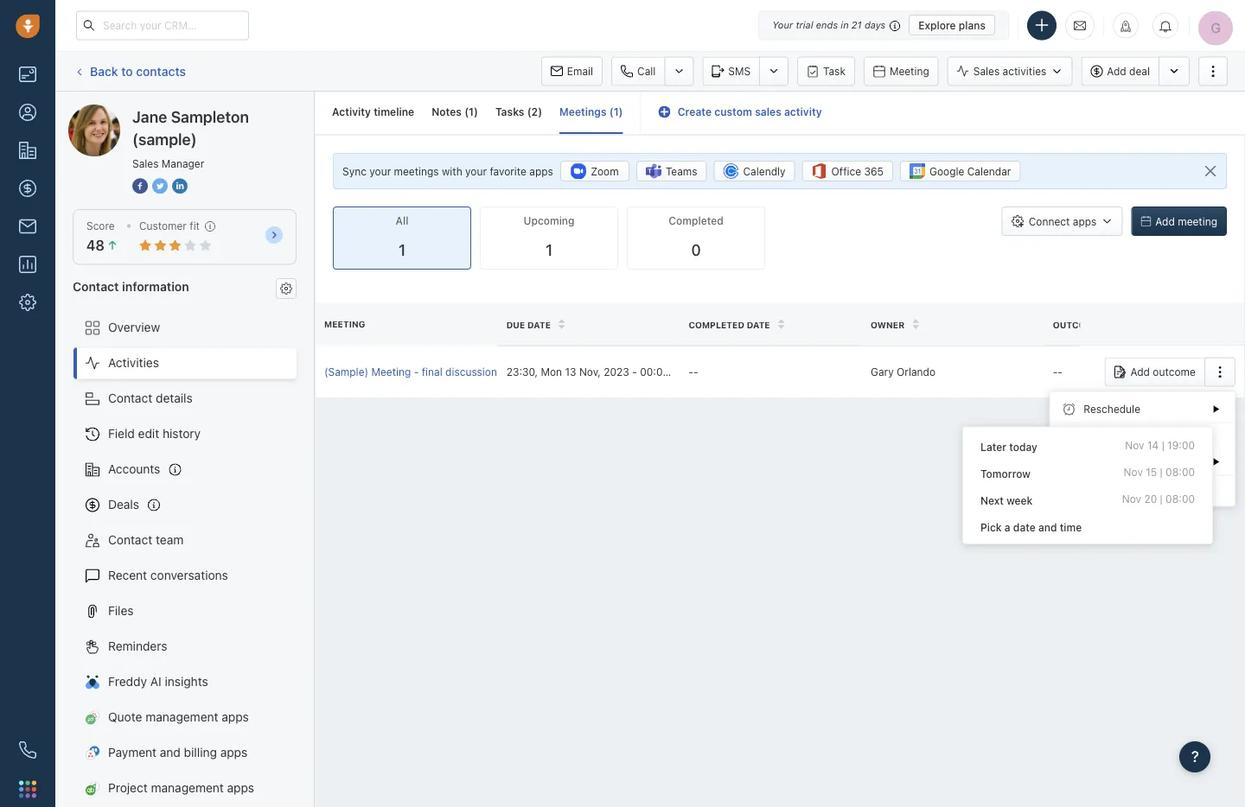 Task type: describe. For each thing, give the bounding box(es) containing it.
call link
[[611, 57, 664, 86]]

team
[[156, 533, 184, 547]]

1 -- from the left
[[689, 366, 698, 378]]

outcome
[[1153, 366, 1196, 378]]

1 2023 from the left
[[604, 366, 629, 378]]

48
[[86, 237, 105, 254]]

next week
[[981, 495, 1033, 507]]

gary
[[871, 366, 894, 378]]

conversations
[[150, 569, 228, 583]]

all
[[396, 215, 408, 227]]

task
[[823, 65, 846, 77]]

2 - from the left
[[632, 366, 637, 378]]

sampleton down contacts
[[133, 104, 192, 118]]

13
[[565, 366, 576, 378]]

google calendar button
[[900, 161, 1021, 182]]

deal inside (sample) meeting - final discussion about the deal link
[[550, 366, 570, 378]]

apps right favorite
[[529, 165, 553, 177]]

office 365
[[831, 165, 884, 177]]

apps right billing
[[220, 746, 248, 760]]

due
[[506, 320, 525, 330]]

project
[[108, 781, 148, 796]]

sales for sales manager
[[132, 157, 159, 169]]

the
[[531, 366, 547, 378]]

2 your from the left
[[465, 165, 487, 177]]

upcoming
[[524, 215, 575, 227]]

linkedin circled image
[[172, 176, 188, 195]]

add deal
[[1107, 65, 1150, 77]]

1 nov, from the left
[[579, 366, 601, 378]]

back to contacts link
[[73, 58, 187, 85]]

score
[[86, 220, 115, 232]]

meeting inside button
[[890, 65, 929, 77]]

meeting
[[1178, 215, 1217, 228]]

nov for nov 14 | 19:00
[[1125, 439, 1144, 451]]

call
[[637, 65, 656, 77]]

completed for completed
[[669, 215, 723, 227]]

details
[[156, 391, 193, 406]]

21
[[852, 19, 862, 31]]

48 button
[[86, 237, 118, 254]]

1 right meetings
[[614, 106, 619, 118]]

explore
[[918, 19, 956, 31]]

with
[[442, 165, 462, 177]]

tomorrow
[[981, 468, 1031, 480]]

contact for contact team
[[108, 533, 152, 547]]

to
[[121, 64, 133, 78]]

owner
[[871, 320, 905, 330]]

facebook circled image
[[132, 176, 148, 195]]

later today
[[981, 441, 1038, 453]]

week
[[1007, 495, 1033, 507]]

teams
[[666, 165, 697, 177]]

meetings
[[394, 165, 439, 177]]

recent
[[108, 569, 147, 583]]

later
[[981, 441, 1007, 453]]

nov 20 | 08:00
[[1122, 493, 1195, 505]]

23:30, mon 13 nov, 2023 - 00:00, wed 15 nov, 2023
[[506, 366, 764, 378]]

) for notes ( 1 )
[[474, 106, 478, 118]]

accounts
[[108, 462, 160, 476]]

about
[[500, 366, 528, 378]]

0 vertical spatial (sample)
[[196, 104, 245, 118]]

1 horizontal spatial meeting
[[371, 366, 411, 378]]

1 horizontal spatial jane
[[132, 107, 167, 126]]

deals
[[108, 498, 139, 512]]

20
[[1144, 493, 1157, 505]]

nov 15 | 08:00
[[1124, 466, 1195, 478]]

zoom
[[591, 165, 619, 177]]

00:00,
[[640, 366, 672, 378]]

create
[[678, 106, 712, 118]]

(sample) meeting - final discussion about the deal
[[324, 366, 570, 378]]

add outcome
[[1131, 366, 1196, 378]]

overview
[[108, 320, 160, 335]]

freddy
[[108, 675, 147, 689]]

quote management apps
[[108, 710, 249, 725]]

meeting button
[[864, 57, 939, 86]]

custom
[[714, 106, 752, 118]]

1 vertical spatial 15
[[1146, 466, 1157, 478]]

pick
[[981, 522, 1002, 534]]

add for add outcome
[[1131, 366, 1150, 378]]

management for quote
[[145, 710, 218, 725]]

3 - from the left
[[689, 366, 693, 378]]

2 -- from the left
[[1053, 366, 1063, 378]]

activities
[[108, 356, 159, 370]]

management for project
[[151, 781, 224, 796]]

timeline
[[374, 106, 414, 118]]

wed
[[675, 366, 697, 378]]

5 - from the left
[[1053, 366, 1058, 378]]

explore plans
[[918, 19, 986, 31]]

sales for sales activities
[[973, 65, 1000, 77]]

sales
[[755, 106, 781, 118]]

time
[[1060, 522, 1082, 534]]

contact for contact details
[[108, 391, 152, 406]]

gary orlando
[[871, 366, 936, 378]]

mon
[[541, 366, 562, 378]]

date for completed date
[[747, 320, 770, 330]]

contacts
[[136, 64, 186, 78]]

orlando
[[897, 366, 936, 378]]

recent conversations
[[108, 569, 228, 583]]

reminders
[[108, 639, 167, 654]]

sms button
[[702, 57, 759, 86]]

apps down payment and billing apps
[[227, 781, 254, 796]]

meetings ( 1 )
[[560, 106, 623, 118]]

apps up payment and billing apps
[[222, 710, 249, 725]]

6 - from the left
[[1058, 366, 1063, 378]]

create custom sales activity
[[678, 106, 822, 118]]

fit
[[190, 220, 200, 232]]

connect
[[1029, 215, 1070, 228]]

manager
[[162, 157, 204, 169]]

phone element
[[10, 733, 45, 768]]

activities
[[1003, 65, 1046, 77]]

19:00
[[1167, 439, 1195, 451]]

add meeting button
[[1131, 207, 1227, 236]]

add for add deal
[[1107, 65, 1126, 77]]

today
[[1009, 441, 1038, 453]]

1 - from the left
[[414, 366, 419, 378]]



Task type: vqa. For each thing, say whether or not it's contained in the screenshot.


Task type: locate. For each thing, give the bounding box(es) containing it.
1 horizontal spatial deal
[[1129, 65, 1150, 77]]

calendar
[[967, 165, 1011, 177]]

1 vertical spatial |
[[1160, 466, 1163, 478]]

contact for contact information
[[73, 279, 119, 293]]

2 vertical spatial nov
[[1122, 493, 1141, 505]]

0 vertical spatial contact
[[73, 279, 119, 293]]

1 horizontal spatial (
[[527, 106, 531, 118]]

| for 15
[[1160, 466, 1163, 478]]

management down payment and billing apps
[[151, 781, 224, 796]]

1 vertical spatial nov
[[1124, 466, 1143, 478]]

0 horizontal spatial 2023
[[604, 366, 629, 378]]

(sample) up manager
[[196, 104, 245, 118]]

activity
[[784, 106, 822, 118]]

date
[[527, 320, 551, 330], [747, 320, 770, 330], [1013, 522, 1036, 534]]

365
[[864, 165, 884, 177]]

your
[[772, 19, 793, 31]]

1 your from the left
[[369, 165, 391, 177]]

email image
[[1074, 18, 1086, 33]]

customer
[[139, 220, 187, 232]]

nov
[[1125, 439, 1144, 451], [1124, 466, 1143, 478], [1122, 493, 1141, 505]]

sales
[[973, 65, 1000, 77], [132, 157, 159, 169]]

1 horizontal spatial sales
[[973, 65, 1000, 77]]

) right notes
[[474, 106, 478, 118]]

1 horizontal spatial date
[[747, 320, 770, 330]]

days
[[865, 19, 886, 31]]

sync
[[342, 165, 367, 177]]

-- down "outcome"
[[1053, 366, 1063, 378]]

1 vertical spatial 08:00
[[1166, 493, 1195, 505]]

nov, right 13
[[579, 366, 601, 378]]

office 365 button
[[802, 161, 893, 182]]

0 horizontal spatial nov,
[[579, 366, 601, 378]]

notes ( 1 )
[[432, 106, 478, 118]]

calendly button
[[714, 161, 795, 182]]

sampleton up manager
[[171, 107, 249, 126]]

08:00 for nov 15 | 08:00
[[1166, 466, 1195, 478]]

1 ) from the left
[[474, 106, 478, 118]]

1 vertical spatial management
[[151, 781, 224, 796]]

contact details
[[108, 391, 193, 406]]

freddy ai insights
[[108, 675, 208, 689]]

trial
[[796, 19, 813, 31]]

4 - from the left
[[693, 366, 698, 378]]

twitter circled image
[[152, 176, 168, 195]]

email button
[[541, 57, 603, 86]]

google calendar
[[930, 165, 1011, 177]]

| right 20
[[1160, 493, 1163, 505]]

) for meetings ( 1 )
[[619, 106, 623, 118]]

0 horizontal spatial deal
[[550, 366, 570, 378]]

your right with on the top
[[465, 165, 487, 177]]

date for due date
[[527, 320, 551, 330]]

nov, right wed
[[714, 366, 735, 378]]

2 horizontal spatial date
[[1013, 522, 1036, 534]]

14
[[1147, 439, 1159, 451]]

1 horizontal spatial 2023
[[738, 366, 764, 378]]

field
[[108, 427, 135, 441]]

1 vertical spatial completed
[[689, 320, 744, 330]]

payment
[[108, 746, 157, 760]]

nov left 20
[[1122, 493, 1141, 505]]

sales left activities at the top right of the page
[[973, 65, 1000, 77]]

tasks ( 2 )
[[495, 106, 542, 118]]

( right tasks
[[527, 106, 531, 118]]

3 ( from the left
[[609, 106, 614, 118]]

and left billing
[[160, 746, 181, 760]]

discussion
[[445, 366, 497, 378]]

nov up nov 20 | 08:00
[[1124, 466, 1143, 478]]

sales manager
[[132, 157, 204, 169]]

sms
[[728, 65, 751, 77]]

2 horizontal spatial (
[[609, 106, 614, 118]]

2 nov, from the left
[[714, 366, 735, 378]]

completed date
[[689, 320, 770, 330]]

-- right 00:00,
[[689, 366, 698, 378]]

contact team
[[108, 533, 184, 547]]

0 horizontal spatial sales
[[132, 157, 159, 169]]

2023 down the completed date
[[738, 366, 764, 378]]

jane sampleton (sample) down contacts
[[103, 104, 245, 118]]

completed for completed date
[[689, 320, 744, 330]]

| right 14
[[1162, 439, 1165, 451]]

back to contacts
[[90, 64, 186, 78]]

meeting up (sample) at the left
[[324, 319, 365, 329]]

add for add meeting
[[1156, 215, 1175, 228]]

0 horizontal spatial meeting
[[324, 319, 365, 329]]

edit
[[138, 427, 159, 441]]

files
[[108, 604, 134, 618]]

1 vertical spatial add
[[1156, 215, 1175, 228]]

contact down activities
[[108, 391, 152, 406]]

sales activities button
[[947, 57, 1081, 86], [947, 57, 1072, 86]]

2023 left 00:00,
[[604, 366, 629, 378]]

15 up 20
[[1146, 466, 1157, 478]]

08:00
[[1166, 466, 1195, 478], [1166, 493, 1195, 505]]

nov for nov 15 | 08:00
[[1124, 466, 1143, 478]]

apps
[[529, 165, 553, 177], [1073, 215, 1097, 228], [222, 710, 249, 725], [220, 746, 248, 760], [227, 781, 254, 796]]

reschedule
[[1084, 403, 1141, 415]]

connect apps button
[[1002, 207, 1123, 236], [1002, 207, 1123, 236]]

0 horizontal spatial (
[[464, 106, 469, 118]]

1 horizontal spatial )
[[538, 106, 542, 118]]

1 vertical spatial (sample)
[[132, 130, 197, 148]]

email
[[567, 65, 593, 77]]

2 ) from the left
[[538, 106, 542, 118]]

08:00 for nov 20 | 08:00
[[1166, 493, 1195, 505]]

0 horizontal spatial date
[[527, 320, 551, 330]]

2 vertical spatial add
[[1131, 366, 1150, 378]]

payment and billing apps
[[108, 746, 248, 760]]

0 vertical spatial and
[[1038, 522, 1057, 534]]

1 horizontal spatial --
[[1053, 366, 1063, 378]]

deal inside add deal button
[[1129, 65, 1150, 77]]

3 ) from the left
[[619, 106, 623, 118]]

activity
[[332, 106, 371, 118]]

mng settings image
[[280, 283, 292, 295]]

call button
[[611, 57, 664, 86]]

) right tasks
[[538, 106, 542, 118]]

jane sampleton (sample) up manager
[[132, 107, 249, 148]]

nov for nov 20 | 08:00
[[1122, 493, 1141, 505]]

contact up recent
[[108, 533, 152, 547]]

and left time
[[1038, 522, 1057, 534]]

0 horizontal spatial your
[[369, 165, 391, 177]]

tasks
[[495, 106, 524, 118]]

meetings
[[560, 106, 607, 118]]

phone image
[[19, 742, 36, 759]]

management
[[145, 710, 218, 725], [151, 781, 224, 796]]

meeting
[[890, 65, 929, 77], [324, 319, 365, 329], [371, 366, 411, 378]]

final
[[422, 366, 442, 378]]

0 vertical spatial |
[[1162, 439, 1165, 451]]

1 horizontal spatial nov,
[[714, 366, 735, 378]]

( for tasks
[[527, 106, 531, 118]]

) for tasks ( 2 )
[[538, 106, 542, 118]]

0 vertical spatial management
[[145, 710, 218, 725]]

0
[[691, 241, 701, 260]]

apps right connect
[[1073, 215, 1097, 228]]

sampleton inside jane sampleton (sample)
[[171, 107, 249, 126]]

contact information
[[73, 279, 189, 293]]

sync your meetings with your favorite apps
[[342, 165, 553, 177]]

your right sync
[[369, 165, 391, 177]]

(sample)
[[324, 366, 368, 378]]

completed
[[669, 215, 723, 227], [689, 320, 744, 330]]

notes
[[432, 106, 462, 118]]

2 ( from the left
[[527, 106, 531, 118]]

08:00 down 19:00
[[1166, 466, 1195, 478]]

2 horizontal spatial meeting
[[890, 65, 929, 77]]

meeting left final
[[371, 366, 411, 378]]

2 horizontal spatial add
[[1156, 215, 1175, 228]]

jane down to
[[103, 104, 130, 118]]

in
[[841, 19, 849, 31]]

meeting down explore
[[890, 65, 929, 77]]

0 horizontal spatial )
[[474, 106, 478, 118]]

0 vertical spatial add
[[1107, 65, 1126, 77]]

1 horizontal spatial 15
[[1146, 466, 1157, 478]]

0 horizontal spatial --
[[689, 366, 698, 378]]

1 right notes
[[469, 106, 474, 118]]

1 vertical spatial meeting
[[324, 319, 365, 329]]

) right meetings
[[619, 106, 623, 118]]

0 vertical spatial nov
[[1125, 439, 1144, 451]]

completed up 0
[[669, 215, 723, 227]]

| down "nov 14 | 19:00"
[[1160, 466, 1163, 478]]

( right meetings
[[609, 106, 614, 118]]

( for meetings
[[609, 106, 614, 118]]

0 vertical spatial completed
[[669, 215, 723, 227]]

back
[[90, 64, 118, 78]]

calendly
[[743, 165, 786, 177]]

outcome
[[1053, 320, 1099, 330]]

nov left 14
[[1125, 439, 1144, 451]]

customer fit
[[139, 220, 200, 232]]

create custom sales activity link
[[658, 106, 822, 118]]

15 right wed
[[700, 366, 711, 378]]

0 horizontal spatial 15
[[700, 366, 711, 378]]

0 vertical spatial meeting
[[890, 65, 929, 77]]

1 horizontal spatial and
[[1038, 522, 1057, 534]]

jane down contacts
[[132, 107, 167, 126]]

0 horizontal spatial add
[[1107, 65, 1126, 77]]

teams button
[[636, 161, 707, 182]]

0 horizontal spatial and
[[160, 746, 181, 760]]

1 08:00 from the top
[[1166, 466, 1195, 478]]

1 vertical spatial contact
[[108, 391, 152, 406]]

1 vertical spatial deal
[[550, 366, 570, 378]]

and
[[1038, 522, 1057, 534], [160, 746, 181, 760]]

sales activities
[[973, 65, 1046, 77]]

0 vertical spatial 08:00
[[1166, 466, 1195, 478]]

nov,
[[579, 366, 601, 378], [714, 366, 735, 378]]

2 vertical spatial meeting
[[371, 366, 411, 378]]

Search your CRM... text field
[[76, 11, 249, 40]]

23:30,
[[506, 366, 538, 378]]

google
[[930, 165, 964, 177]]

0 vertical spatial sales
[[973, 65, 1000, 77]]

1 ( from the left
[[464, 106, 469, 118]]

08:00 right 20
[[1166, 493, 1195, 505]]

your trial ends in 21 days
[[772, 19, 886, 31]]

1 down all
[[399, 241, 406, 260]]

| for 14
[[1162, 439, 1165, 451]]

contact down 48
[[73, 279, 119, 293]]

nov 14 | 19:00
[[1125, 439, 1195, 451]]

0 vertical spatial deal
[[1129, 65, 1150, 77]]

freshworks switcher image
[[19, 781, 36, 798]]

2 08:00 from the top
[[1166, 493, 1195, 505]]

| for 20
[[1160, 493, 1163, 505]]

(sample) up sales manager
[[132, 130, 197, 148]]

add deal button
[[1081, 57, 1159, 86]]

ends
[[816, 19, 838, 31]]

management up payment and billing apps
[[145, 710, 218, 725]]

2 2023 from the left
[[738, 366, 764, 378]]

2 vertical spatial contact
[[108, 533, 152, 547]]

field edit history
[[108, 427, 201, 441]]

( right notes
[[464, 106, 469, 118]]

1 horizontal spatial your
[[465, 165, 487, 177]]

sales up facebook circled image at top
[[132, 157, 159, 169]]

favorite
[[490, 165, 527, 177]]

1 horizontal spatial add
[[1131, 366, 1150, 378]]

1 vertical spatial and
[[160, 746, 181, 760]]

2 horizontal spatial )
[[619, 106, 623, 118]]

add outcome button
[[1105, 357, 1205, 387]]

(sample) meeting - final discussion about the deal link
[[324, 365, 570, 380]]

completed up wed
[[689, 320, 744, 330]]

( for notes
[[464, 106, 469, 118]]

1 down upcoming
[[546, 241, 553, 260]]

2 vertical spatial |
[[1160, 493, 1163, 505]]

0 vertical spatial 15
[[700, 366, 711, 378]]

deal
[[1129, 65, 1150, 77], [550, 366, 570, 378]]

activity timeline
[[332, 106, 414, 118]]

1 vertical spatial sales
[[132, 157, 159, 169]]

0 horizontal spatial jane
[[103, 104, 130, 118]]



